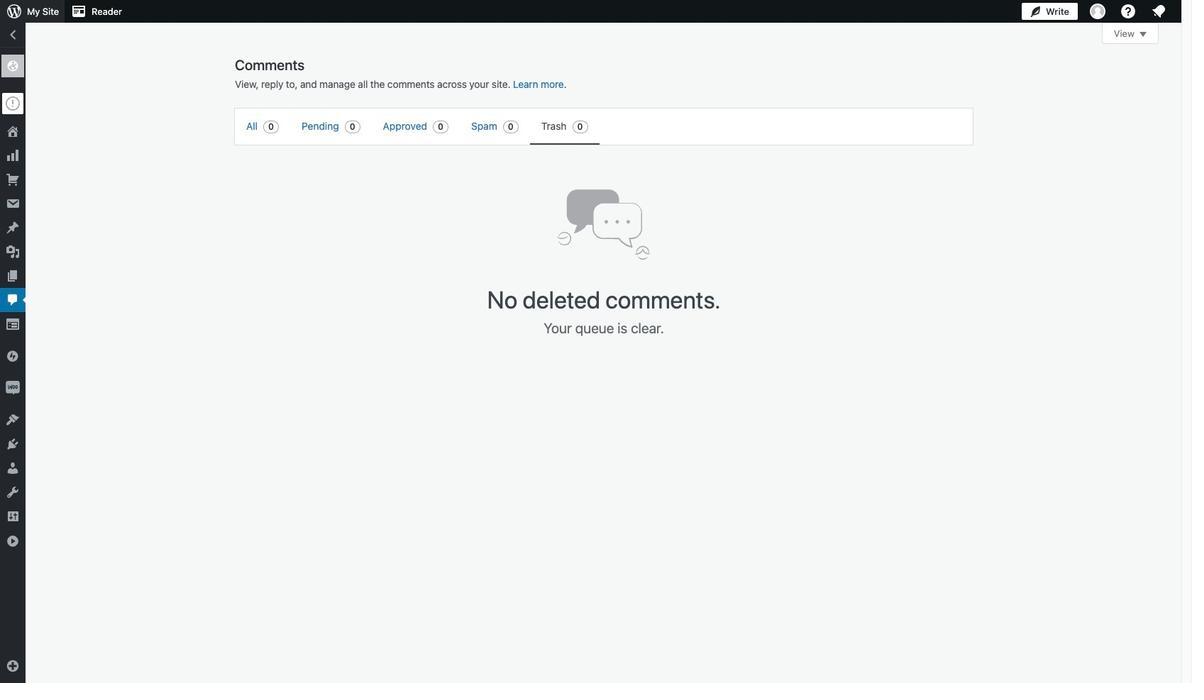 Task type: vqa. For each thing, say whether or not it's contained in the screenshot.
1st img from the bottom of the page
yes



Task type: describe. For each thing, give the bounding box(es) containing it.
2 img image from the top
[[6, 381, 20, 395]]

closed image
[[1140, 32, 1147, 37]]



Task type: locate. For each thing, give the bounding box(es) containing it.
1 vertical spatial img image
[[6, 381, 20, 395]]

menu
[[235, 109, 950, 145]]

my profile image
[[1090, 4, 1106, 19]]

0 vertical spatial img image
[[6, 349, 20, 363]]

help image
[[1120, 3, 1137, 20]]

img image
[[6, 349, 20, 363], [6, 381, 20, 395]]

manage your notifications image
[[1150, 3, 1167, 20]]

main content
[[235, 23, 1159, 368]]

1 img image from the top
[[6, 349, 20, 363]]



